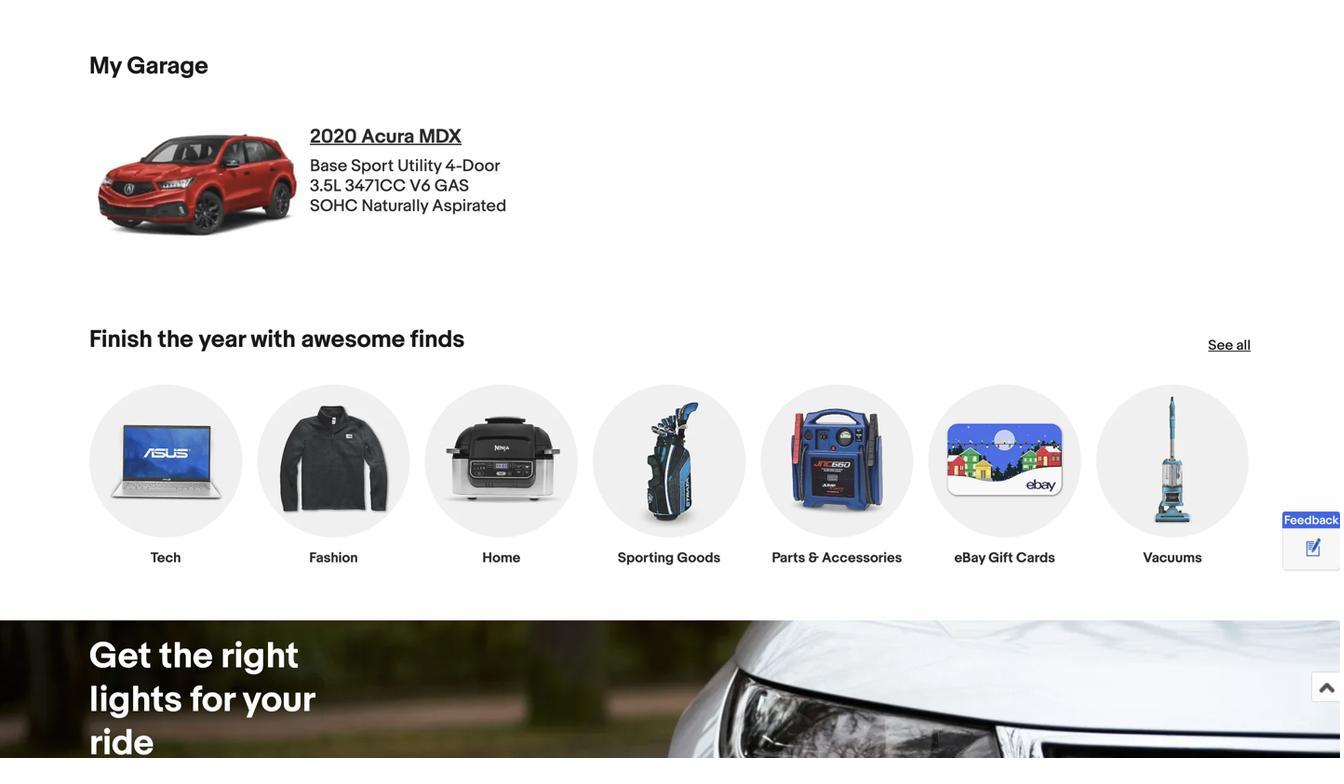 Task type: describe. For each thing, give the bounding box(es) containing it.
v6
[[410, 176, 431, 196]]

acura
[[362, 125, 415, 149]]

parts & accessories link
[[761, 385, 914, 575]]

sport
[[351, 156, 394, 176]]

mdx
[[419, 125, 462, 149]]

see all
[[1209, 338, 1252, 355]]

year
[[199, 326, 246, 355]]

4-
[[446, 156, 463, 176]]

see all link
[[1209, 337, 1252, 355]]

get the right lights for your ride link
[[0, 621, 1341, 759]]

ebay gift cards link
[[929, 385, 1082, 575]]

finish
[[89, 326, 152, 355]]

sporting
[[618, 550, 674, 567]]

&
[[809, 550, 819, 567]]

for
[[190, 680, 235, 723]]

awesome
[[301, 326, 405, 355]]

the for finish
[[158, 326, 194, 355]]

base
[[310, 156, 348, 176]]

sporting goods link
[[593, 385, 746, 575]]

my
[[89, 52, 122, 81]]

home link
[[425, 385, 578, 575]]

garage
[[127, 52, 208, 81]]

parts
[[772, 550, 806, 567]]

parts & accessories
[[772, 550, 903, 567]]

your
[[243, 680, 314, 723]]

ebay gift cards
[[955, 550, 1056, 567]]

vacuums
[[1144, 550, 1203, 567]]

right
[[221, 636, 299, 679]]

2020 acura mdx base sport utility 4-door 3.5l 3471cc v6 gas sohc naturally aspirated
[[310, 125, 507, 216]]

the for get
[[159, 636, 213, 679]]

fashion link
[[257, 385, 410, 575]]

gift
[[989, 550, 1014, 567]]

finish the year with awesome finds link
[[89, 326, 465, 355]]

with
[[251, 326, 296, 355]]



Task type: vqa. For each thing, say whether or not it's contained in the screenshot.
Appliances associated with Small Kitchen Appliances
no



Task type: locate. For each thing, give the bounding box(es) containing it.
1 vertical spatial the
[[159, 636, 213, 679]]

vacuums link
[[1097, 385, 1250, 575]]

sporting goods
[[618, 550, 721, 567]]

door
[[463, 156, 500, 176]]

see
[[1209, 338, 1234, 355]]

the left the year
[[158, 326, 194, 355]]

gas
[[435, 176, 469, 196]]

the up for
[[159, 636, 213, 679]]

the inside get the right lights for your ride
[[159, 636, 213, 679]]

feedback
[[1285, 514, 1340, 528]]

goods
[[677, 550, 721, 567]]

ebay
[[955, 550, 986, 567]]

cards
[[1017, 550, 1056, 567]]

finish the year with awesome finds
[[89, 326, 465, 355]]

2020
[[310, 125, 357, 149]]

ride
[[89, 723, 154, 759]]

3471cc
[[345, 176, 406, 196]]

the
[[158, 326, 194, 355], [159, 636, 213, 679]]

fashion
[[309, 550, 358, 567]]

sohc
[[310, 196, 358, 216]]

get
[[89, 636, 152, 679]]

my garage
[[89, 52, 208, 81]]

tech
[[151, 550, 181, 567]]

accessories
[[823, 550, 903, 567]]

all
[[1237, 338, 1252, 355]]

home
[[483, 550, 521, 567]]

utility
[[398, 156, 442, 176]]

0 vertical spatial the
[[158, 326, 194, 355]]

tech link
[[89, 385, 242, 575]]

aspirated
[[432, 196, 507, 216]]

naturally
[[362, 196, 429, 216]]

3.5l
[[310, 176, 341, 196]]

lights
[[89, 680, 182, 723]]

get the right lights for your ride
[[89, 636, 314, 759]]

finds
[[411, 326, 465, 355]]



